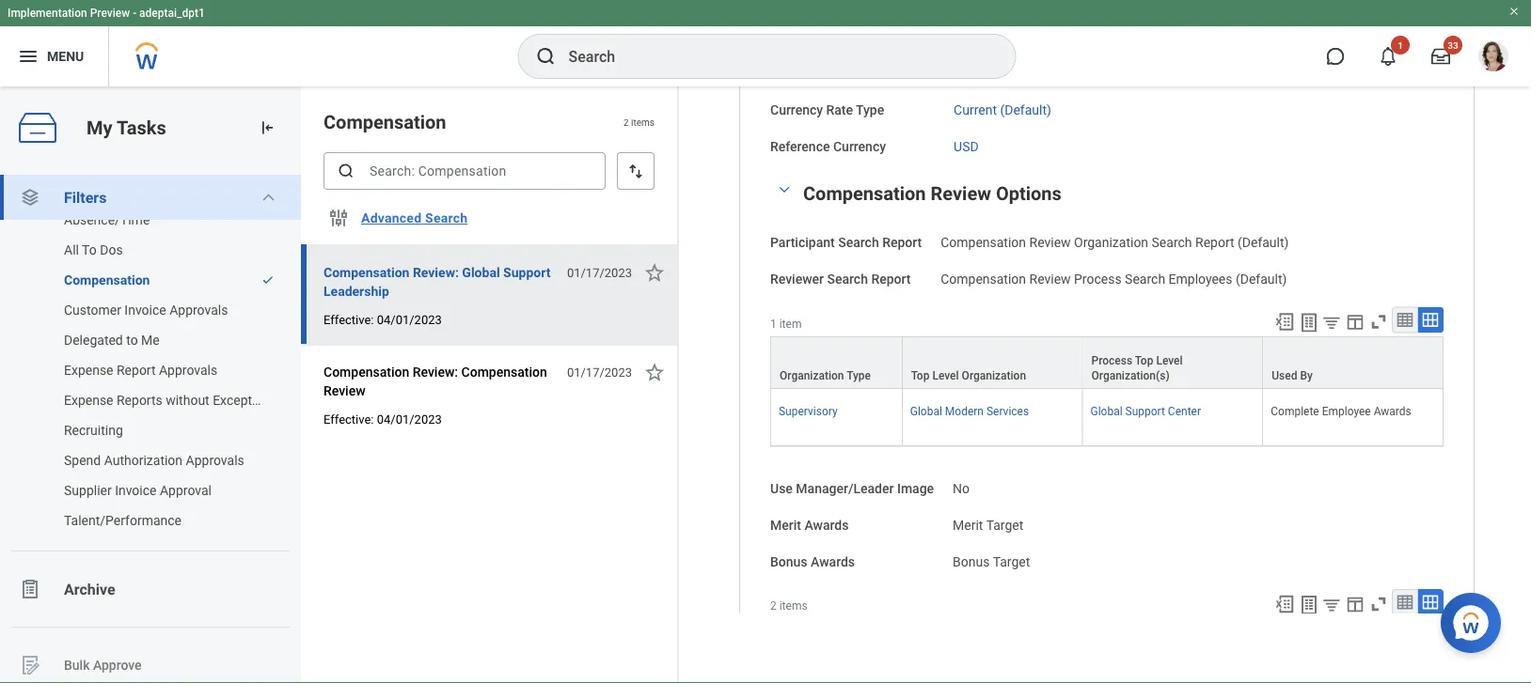Task type: vqa. For each thing, say whether or not it's contained in the screenshot.
Review: to the top
yes



Task type: describe. For each thing, give the bounding box(es) containing it.
implementation preview -   adeptai_dpt1
[[8, 7, 205, 20]]

review inside compensation review: compensation review
[[324, 383, 366, 399]]

to
[[126, 333, 138, 348]]

global for global support center
[[1091, 405, 1123, 418]]

merit awards
[[770, 518, 849, 534]]

top level organization
[[911, 369, 1026, 383]]

supplier invoice approval button
[[0, 476, 282, 506]]

compensation review process search employees (default)
[[941, 272, 1287, 287]]

organization(s)
[[1092, 369, 1170, 383]]

awards for bonus target
[[811, 554, 855, 570]]

all to dos button
[[0, 235, 282, 265]]

exceptions
[[213, 393, 277, 408]]

list containing absence/time
[[0, 205, 301, 536]]

complete employee awards
[[1271, 405, 1412, 418]]

used by
[[1272, 369, 1313, 383]]

center
[[1168, 405, 1201, 418]]

1 item
[[770, 318, 802, 331]]

perspective image
[[19, 186, 41, 209]]

leadership
[[324, 284, 389, 299]]

manager/leader
[[796, 482, 894, 497]]

approvals for customer invoice approvals
[[169, 302, 228, 318]]

current (default)
[[954, 102, 1052, 118]]

reports
[[117, 393, 162, 408]]

compensation review options
[[803, 183, 1062, 205]]

dos
[[100, 242, 123, 258]]

compensation review options group
[[770, 179, 1444, 684]]

delegated
[[64, 333, 123, 348]]

expense report approvals
[[64, 363, 218, 378]]

complete employee awards element
[[1271, 401, 1412, 418]]

compensation inside "element"
[[941, 235, 1026, 251]]

filters button
[[0, 175, 301, 220]]

report down participant search report
[[871, 272, 911, 287]]

used by button
[[1264, 337, 1443, 388]]

supplier invoice approval
[[64, 483, 212, 499]]

usd
[[954, 139, 979, 154]]

item list element
[[301, 87, 679, 684]]

expand table image
[[1421, 594, 1440, 613]]

supplier
[[64, 483, 112, 499]]

preview
[[90, 7, 130, 20]]

compensation review process search employees (default) element
[[941, 268, 1287, 287]]

bonus for bonus awards
[[770, 554, 808, 570]]

compensation review organization search report (default) element
[[941, 232, 1289, 251]]

click to view/edit grid preferences image
[[1345, 312, 1366, 333]]

modern
[[945, 405, 984, 418]]

me
[[141, 333, 160, 348]]

transformation import image
[[258, 119, 277, 137]]

reference currency
[[770, 139, 886, 154]]

items inside compensation review options group
[[780, 600, 808, 613]]

merit for merit awards
[[770, 518, 801, 534]]

advanced search button
[[354, 199, 475, 237]]

level inside the top level organization popup button
[[933, 369, 959, 383]]

filters
[[64, 189, 107, 206]]

merit for merit target
[[953, 518, 983, 534]]

select to filter grid data image
[[1322, 596, 1342, 615]]

services
[[987, 405, 1029, 418]]

compensation review: global support leadership
[[324, 265, 551, 299]]

search image
[[535, 45, 557, 68]]

check image
[[262, 274, 275, 287]]

expand table image
[[1421, 311, 1440, 330]]

support inside compensation review options group
[[1126, 405, 1165, 418]]

compensation review: global support leadership button
[[324, 262, 557, 303]]

toolbar for 1 item
[[1266, 307, 1444, 337]]

employee
[[1322, 405, 1371, 418]]

global modern services
[[910, 405, 1029, 418]]

global support center
[[1091, 405, 1201, 418]]

justify image
[[17, 45, 40, 68]]

click to view/edit grid preferences image
[[1345, 595, 1366, 615]]

-
[[133, 7, 136, 20]]

adeptai_dpt1
[[139, 7, 205, 20]]

export to worksheets image
[[1298, 595, 1321, 617]]

Search: Compensation text field
[[324, 152, 606, 190]]

expense reports without exceptions
[[64, 393, 277, 408]]

reviewer search report
[[770, 272, 911, 287]]

item
[[780, 318, 802, 331]]

target for bonus target
[[993, 554, 1030, 570]]

absence/time button
[[0, 205, 282, 235]]

no
[[953, 482, 970, 497]]

compensation button
[[0, 265, 252, 295]]

organization inside organization type popup button
[[780, 369, 844, 383]]

customer invoice approvals
[[64, 302, 228, 318]]

awards for merit target
[[805, 518, 849, 534]]

01/17/2023 for compensation review: global support leadership
[[567, 266, 632, 280]]

delegated to me
[[64, 333, 160, 348]]

level inside process top level organization(s)
[[1156, 354, 1183, 368]]

effective: for compensation review: compensation review
[[324, 412, 374, 427]]

my
[[87, 117, 112, 139]]

review for organization
[[1030, 235, 1071, 251]]

search inside compensation review process search employees (default) element
[[1125, 272, 1166, 287]]

bulk approve link
[[0, 643, 301, 684]]

export to worksheets image
[[1298, 312, 1321, 335]]

employees
[[1169, 272, 1233, 287]]

currency rate type
[[770, 102, 884, 118]]

absence/time
[[64, 212, 150, 228]]

close environment banner image
[[1509, 6, 1520, 17]]

expense reports without exceptions button
[[0, 386, 282, 416]]

notifications element
[[1488, 38, 1503, 53]]

0 horizontal spatial currency
[[770, 102, 823, 118]]

all to dos
[[64, 242, 123, 258]]

report inside "element"
[[1196, 235, 1235, 251]]

star image
[[643, 262, 666, 284]]

search for participant search report
[[838, 235, 879, 251]]

1 button
[[1368, 36, 1410, 77]]

menu
[[47, 49, 84, 64]]

search for advanced search
[[425, 210, 468, 226]]

bonus for bonus target
[[953, 554, 990, 570]]

customer invoice approvals button
[[0, 295, 282, 325]]

usd link
[[954, 135, 979, 154]]

0 vertical spatial (default)
[[1000, 102, 1052, 118]]

merit target element
[[953, 514, 1024, 534]]

use manager/leader image element
[[953, 470, 970, 498]]

spend authorization approvals button
[[0, 446, 282, 476]]

search image
[[337, 162, 356, 181]]

report down compensation review options
[[882, 235, 922, 251]]

organization for level
[[962, 369, 1026, 383]]

configure image
[[327, 207, 350, 230]]

bonus target
[[953, 554, 1030, 570]]

33
[[1448, 40, 1459, 51]]

approvals for expense report approvals
[[159, 363, 218, 378]]

approvals for spend authorization approvals
[[186, 453, 244, 468]]

organization for review
[[1074, 235, 1149, 251]]

spend
[[64, 453, 101, 468]]

export to excel image
[[1275, 595, 1295, 615]]

table image
[[1396, 594, 1415, 613]]

bulk
[[64, 658, 90, 674]]

effective: 04/01/2023 for compensation review: global support leadership
[[324, 313, 442, 327]]

archive button
[[0, 567, 301, 612]]

Search Workday  search field
[[569, 36, 977, 77]]

fullscreen image
[[1369, 312, 1389, 333]]

effective: for compensation review: global support leadership
[[324, 313, 374, 327]]



Task type: locate. For each thing, give the bounding box(es) containing it.
effective: 04/01/2023 for compensation review: compensation review
[[324, 412, 442, 427]]

spend authorization approvals
[[64, 453, 244, 468]]

target down merit target
[[993, 554, 1030, 570]]

0 horizontal spatial 2
[[624, 116, 629, 128]]

talent/performance
[[64, 513, 182, 529]]

expense for expense report approvals
[[64, 363, 113, 378]]

1 vertical spatial 1
[[770, 318, 777, 331]]

row
[[770, 337, 1444, 389], [770, 389, 1444, 447]]

expense for expense reports without exceptions
[[64, 393, 113, 408]]

04/01/2023 down compensation review: global support leadership
[[377, 313, 442, 327]]

current (default) link
[[954, 98, 1052, 118]]

review:
[[413, 265, 459, 280], [413, 365, 458, 380]]

process top level organization(s) button
[[1083, 337, 1263, 388]]

1 right notifications large 'image'
[[1398, 40, 1403, 51]]

2 merit from the left
[[953, 518, 983, 534]]

bonus
[[770, 554, 808, 570], [953, 554, 990, 570]]

search inside advanced search button
[[425, 210, 468, 226]]

2 items down bonus awards
[[770, 600, 808, 613]]

1 horizontal spatial 2 items
[[770, 600, 808, 613]]

global for global modern services
[[910, 405, 942, 418]]

talent/performance button
[[0, 506, 282, 536]]

global down organization(s)
[[1091, 405, 1123, 418]]

1 for 1
[[1398, 40, 1403, 51]]

0 horizontal spatial bonus
[[770, 554, 808, 570]]

review: down advanced search button
[[413, 265, 459, 280]]

global down advanced search button
[[462, 265, 500, 280]]

clipboard image
[[19, 579, 41, 601]]

0 vertical spatial review:
[[413, 265, 459, 280]]

1 inside compensation review options group
[[770, 318, 777, 331]]

complete
[[1271, 405, 1319, 418]]

search up employees on the top right of the page
[[1152, 235, 1192, 251]]

without
[[166, 393, 209, 408]]

effective: 04/01/2023 down compensation review: compensation review on the left of page
[[324, 412, 442, 427]]

review: for compensation
[[413, 365, 458, 380]]

profile logan mcneil image
[[1479, 41, 1509, 75]]

2 items inside item list element
[[624, 116, 655, 128]]

1 toolbar from the top
[[1266, 307, 1444, 337]]

recruiting
[[64, 423, 123, 438]]

1
[[1398, 40, 1403, 51], [770, 318, 777, 331]]

global modern services link
[[910, 401, 1029, 418]]

2 04/01/2023 from the top
[[377, 412, 442, 427]]

compensation review: compensation review button
[[324, 361, 557, 403]]

process up organization(s)
[[1092, 354, 1133, 368]]

0 vertical spatial toolbar
[[1266, 307, 1444, 337]]

menu button
[[0, 26, 108, 87]]

2 items
[[624, 116, 655, 128], [770, 600, 808, 613]]

bonus inside the bonus target element
[[953, 554, 990, 570]]

compensation review: compensation review
[[324, 365, 547, 399]]

2 vertical spatial approvals
[[186, 453, 244, 468]]

chevron down image
[[773, 184, 796, 197]]

authorization
[[104, 453, 183, 468]]

1 horizontal spatial 1
[[1398, 40, 1403, 51]]

0 vertical spatial target
[[986, 518, 1024, 534]]

04/01/2023 for compensation
[[377, 412, 442, 427]]

by
[[1300, 369, 1313, 383]]

items
[[631, 116, 655, 128], [780, 600, 808, 613]]

1 vertical spatial type
[[847, 369, 871, 383]]

1 expense from the top
[[64, 363, 113, 378]]

list
[[0, 99, 301, 684], [0, 205, 301, 536]]

notifications large image
[[1379, 47, 1398, 66]]

reviewer
[[770, 272, 824, 287]]

1 left item
[[770, 318, 777, 331]]

compensation inside compensation review: global support leadership
[[324, 265, 410, 280]]

search down participant search report
[[827, 272, 868, 287]]

awards inside row
[[1374, 405, 1412, 418]]

report up employees on the top right of the page
[[1196, 235, 1235, 251]]

organization inside the top level organization popup button
[[962, 369, 1026, 383]]

chevron down image
[[261, 190, 276, 205]]

currency up reference
[[770, 102, 823, 118]]

0 vertical spatial process
[[1074, 272, 1122, 287]]

awards down merit awards
[[811, 554, 855, 570]]

1 horizontal spatial merit
[[953, 518, 983, 534]]

1 vertical spatial review:
[[413, 365, 458, 380]]

0 vertical spatial awards
[[1374, 405, 1412, 418]]

1 horizontal spatial currency
[[833, 139, 886, 154]]

1 vertical spatial target
[[993, 554, 1030, 570]]

2 toolbar from the top
[[1266, 590, 1444, 619]]

items up sort image
[[631, 116, 655, 128]]

0 vertical spatial top
[[1135, 354, 1154, 368]]

rename image
[[19, 655, 41, 677]]

inbox large image
[[1432, 47, 1451, 66]]

top level organization button
[[903, 337, 1082, 388]]

awards right the "employee"
[[1374, 405, 1412, 418]]

0 vertical spatial 01/17/2023
[[567, 266, 632, 280]]

reference
[[770, 139, 830, 154]]

1 vertical spatial approvals
[[159, 363, 218, 378]]

participant
[[770, 235, 835, 251]]

options
[[996, 183, 1062, 205]]

compensation review options button
[[803, 183, 1062, 205]]

1 vertical spatial effective: 04/01/2023
[[324, 412, 442, 427]]

merit down no
[[953, 518, 983, 534]]

merit target
[[953, 518, 1024, 534]]

1 horizontal spatial organization
[[962, 369, 1026, 383]]

(default) for compensation review organization search report (default)
[[1238, 235, 1289, 251]]

review: inside compensation review: compensation review
[[413, 365, 458, 380]]

invoice up me
[[125, 302, 166, 318]]

1 vertical spatial 2 items
[[770, 600, 808, 613]]

my tasks
[[87, 117, 166, 139]]

type inside popup button
[[847, 369, 871, 383]]

2 vertical spatial awards
[[811, 554, 855, 570]]

0 horizontal spatial top
[[911, 369, 930, 383]]

1 row from the top
[[770, 337, 1444, 389]]

global left modern
[[910, 405, 942, 418]]

0 horizontal spatial merit
[[770, 518, 801, 534]]

currency down rate
[[833, 139, 886, 154]]

invoice for customer
[[125, 302, 166, 318]]

top inside process top level organization(s)
[[1135, 354, 1154, 368]]

supervisory link
[[779, 401, 838, 418]]

(default)
[[1000, 102, 1052, 118], [1238, 235, 1289, 251], [1236, 272, 1287, 287]]

1 merit from the left
[[770, 518, 801, 534]]

0 horizontal spatial level
[[933, 369, 959, 383]]

support
[[503, 265, 551, 280], [1126, 405, 1165, 418]]

merit down the use
[[770, 518, 801, 534]]

1 bonus from the left
[[770, 554, 808, 570]]

review for options
[[931, 183, 991, 205]]

approvals
[[169, 302, 228, 318], [159, 363, 218, 378], [186, 453, 244, 468]]

(default) inside "element"
[[1238, 235, 1289, 251]]

review for process
[[1030, 272, 1071, 287]]

1 vertical spatial currency
[[833, 139, 886, 154]]

0 horizontal spatial 2 items
[[624, 116, 655, 128]]

04/01/2023 down compensation review: compensation review on the left of page
[[377, 412, 442, 427]]

items inside item list element
[[631, 116, 655, 128]]

review: down compensation review: global support leadership button
[[413, 365, 458, 380]]

1 vertical spatial toolbar
[[1266, 590, 1444, 619]]

target for merit target
[[986, 518, 1024, 534]]

1 vertical spatial 01/17/2023
[[567, 365, 632, 380]]

top up global modern services link
[[911, 369, 930, 383]]

2 expense from the top
[[64, 393, 113, 408]]

0 horizontal spatial items
[[631, 116, 655, 128]]

1 list from the top
[[0, 99, 301, 684]]

1 review: from the top
[[413, 265, 459, 280]]

organization type button
[[771, 337, 902, 388]]

1 vertical spatial items
[[780, 600, 808, 613]]

2 up sort image
[[624, 116, 629, 128]]

2 horizontal spatial global
[[1091, 405, 1123, 418]]

1 horizontal spatial bonus
[[953, 554, 990, 570]]

0 vertical spatial effective:
[[324, 313, 374, 327]]

row up 'global support center' link
[[770, 337, 1444, 389]]

approve
[[93, 658, 142, 674]]

search down the 'compensation review organization search report (default)'
[[1125, 272, 1166, 287]]

01/17/2023
[[567, 266, 632, 280], [567, 365, 632, 380]]

2 inside item list element
[[624, 116, 629, 128]]

1 vertical spatial process
[[1092, 354, 1133, 368]]

2 inside compensation review options group
[[770, 600, 777, 613]]

(default) for compensation review process search employees (default)
[[1236, 272, 1287, 287]]

tasks
[[117, 117, 166, 139]]

global
[[462, 265, 500, 280], [910, 405, 942, 418], [1091, 405, 1123, 418]]

approvals up without
[[159, 363, 218, 378]]

organization up supervisory link
[[780, 369, 844, 383]]

review: for global
[[413, 265, 459, 280]]

1 01/17/2023 from the top
[[567, 266, 632, 280]]

sort image
[[626, 162, 645, 181]]

use
[[770, 482, 793, 497]]

1 vertical spatial awards
[[805, 518, 849, 534]]

expense up recruiting
[[64, 393, 113, 408]]

toolbar for 2 items
[[1266, 590, 1444, 619]]

top up organization(s)
[[1135, 354, 1154, 368]]

invoice down spend authorization approvals button
[[115, 483, 157, 499]]

0 vertical spatial support
[[503, 265, 551, 280]]

advanced search
[[361, 210, 468, 226]]

search up the 'reviewer search report'
[[838, 235, 879, 251]]

approvals up delegated to me button
[[169, 302, 228, 318]]

1 horizontal spatial top
[[1135, 354, 1154, 368]]

process inside process top level organization(s)
[[1092, 354, 1133, 368]]

0 vertical spatial invoice
[[125, 302, 166, 318]]

fullscreen image
[[1369, 595, 1389, 615]]

2 down bonus awards
[[770, 600, 777, 613]]

1 vertical spatial 04/01/2023
[[377, 412, 442, 427]]

top inside popup button
[[911, 369, 930, 383]]

search for reviewer search report
[[827, 272, 868, 287]]

export to excel image
[[1275, 312, 1295, 333]]

menu banner
[[0, 0, 1531, 87]]

compensation inside button
[[64, 272, 150, 288]]

1 vertical spatial 2
[[770, 600, 777, 613]]

customer
[[64, 302, 121, 318]]

select to filter grid data image
[[1322, 313, 1342, 333]]

2 bonus from the left
[[953, 554, 990, 570]]

bonus awards
[[770, 554, 855, 570]]

archive
[[64, 581, 115, 599]]

current
[[954, 102, 997, 118]]

table image
[[1396, 311, 1415, 330]]

0 horizontal spatial support
[[503, 265, 551, 280]]

1 vertical spatial (default)
[[1238, 235, 1289, 251]]

1 horizontal spatial level
[[1156, 354, 1183, 368]]

list containing filters
[[0, 99, 301, 684]]

2 effective: 04/01/2023 from the top
[[324, 412, 442, 427]]

1 vertical spatial effective:
[[324, 412, 374, 427]]

1 horizontal spatial items
[[780, 600, 808, 613]]

1 horizontal spatial global
[[910, 405, 942, 418]]

support inside compensation review: global support leadership
[[503, 265, 551, 280]]

2 row from the top
[[770, 389, 1444, 447]]

1 for 1 item
[[770, 318, 777, 331]]

search down search: compensation text box
[[425, 210, 468, 226]]

type
[[856, 102, 884, 118], [847, 369, 871, 383]]

review: inside compensation review: global support leadership
[[413, 265, 459, 280]]

image
[[897, 482, 934, 497]]

2 items up sort image
[[624, 116, 655, 128]]

global inside compensation review: global support leadership
[[462, 265, 500, 280]]

bonus target element
[[953, 551, 1030, 570]]

2 horizontal spatial organization
[[1074, 235, 1149, 251]]

2 effective: from the top
[[324, 412, 374, 427]]

report
[[882, 235, 922, 251], [1196, 235, 1235, 251], [871, 272, 911, 287], [117, 363, 156, 378]]

0 vertical spatial 2
[[624, 116, 629, 128]]

2 items inside compensation review options group
[[770, 600, 808, 613]]

expense report approvals button
[[0, 356, 282, 386]]

01/17/2023 left star image
[[567, 266, 632, 280]]

awards
[[1374, 405, 1412, 418], [805, 518, 849, 534], [811, 554, 855, 570]]

1 04/01/2023 from the top
[[377, 313, 442, 327]]

bonus down merit awards
[[770, 554, 808, 570]]

row containing supervisory
[[770, 389, 1444, 447]]

merit
[[770, 518, 801, 534], [953, 518, 983, 534]]

target up the bonus target element
[[986, 518, 1024, 534]]

1 vertical spatial support
[[1126, 405, 1165, 418]]

search inside compensation review organization search report (default) "element"
[[1152, 235, 1192, 251]]

1 vertical spatial expense
[[64, 393, 113, 408]]

review inside "element"
[[1030, 235, 1071, 251]]

1 horizontal spatial support
[[1126, 405, 1165, 418]]

04/01/2023 for global
[[377, 313, 442, 327]]

0 horizontal spatial global
[[462, 265, 500, 280]]

compensation review organization search report (default)
[[941, 235, 1289, 251]]

organization up the services
[[962, 369, 1026, 383]]

1 vertical spatial top
[[911, 369, 930, 383]]

0 vertical spatial level
[[1156, 354, 1183, 368]]

approval
[[160, 483, 212, 499]]

0 vertical spatial 04/01/2023
[[377, 313, 442, 327]]

global support center link
[[1091, 401, 1201, 418]]

items down bonus awards
[[780, 600, 808, 613]]

effective: 04/01/2023 down leadership
[[324, 313, 442, 327]]

organization up compensation review process search employees (default) element
[[1074, 235, 1149, 251]]

04/01/2023
[[377, 313, 442, 327], [377, 412, 442, 427]]

awards up bonus awards
[[805, 518, 849, 534]]

0 vertical spatial items
[[631, 116, 655, 128]]

supervisory
[[779, 405, 838, 418]]

2 vertical spatial (default)
[[1236, 272, 1287, 287]]

to
[[82, 242, 97, 258]]

0 vertical spatial currency
[[770, 102, 823, 118]]

1 horizontal spatial 2
[[770, 600, 777, 613]]

toolbar
[[1266, 307, 1444, 337], [1266, 590, 1444, 619]]

invoice for supplier
[[115, 483, 157, 499]]

bonus down merit target
[[953, 554, 990, 570]]

report inside button
[[117, 363, 156, 378]]

2 review: from the top
[[413, 365, 458, 380]]

1 vertical spatial invoice
[[115, 483, 157, 499]]

organization inside compensation review organization search report (default) "element"
[[1074, 235, 1149, 251]]

expense down delegated
[[64, 363, 113, 378]]

bulk approve
[[64, 658, 142, 674]]

0 vertical spatial 2 items
[[624, 116, 655, 128]]

0 horizontal spatial 1
[[770, 318, 777, 331]]

report down delegated to me button
[[117, 363, 156, 378]]

my tasks element
[[0, 87, 301, 684]]

use manager/leader image
[[770, 482, 934, 497]]

approvals up approval
[[186, 453, 244, 468]]

compensation
[[324, 111, 446, 133], [803, 183, 926, 205], [941, 235, 1026, 251], [324, 265, 410, 280], [941, 272, 1026, 287], [64, 272, 150, 288], [324, 365, 409, 380], [461, 365, 547, 380]]

01/17/2023 for compensation review: compensation review
[[567, 365, 632, 380]]

01/17/2023 left star icon
[[567, 365, 632, 380]]

row containing process top level organization(s)
[[770, 337, 1444, 389]]

used
[[1272, 369, 1298, 383]]

advanced
[[361, 210, 422, 226]]

0 vertical spatial 1
[[1398, 40, 1403, 51]]

0 vertical spatial approvals
[[169, 302, 228, 318]]

0 horizontal spatial organization
[[780, 369, 844, 383]]

1 effective: from the top
[[324, 313, 374, 327]]

target
[[986, 518, 1024, 534], [993, 554, 1030, 570]]

star image
[[643, 361, 666, 384]]

all
[[64, 242, 79, 258]]

2 list from the top
[[0, 205, 301, 536]]

33 button
[[1420, 36, 1463, 77]]

level up organization(s)
[[1156, 354, 1183, 368]]

1 inside button
[[1398, 40, 1403, 51]]

level up modern
[[933, 369, 959, 383]]

row down organization(s)
[[770, 389, 1444, 447]]

process down the 'compensation review organization search report (default)'
[[1074, 272, 1122, 287]]

0 vertical spatial effective: 04/01/2023
[[324, 313, 442, 327]]

0 vertical spatial expense
[[64, 363, 113, 378]]

search
[[425, 210, 468, 226], [838, 235, 879, 251], [1152, 235, 1192, 251], [827, 272, 868, 287], [1125, 272, 1166, 287]]

1 vertical spatial level
[[933, 369, 959, 383]]

2 01/17/2023 from the top
[[567, 365, 632, 380]]

0 vertical spatial type
[[856, 102, 884, 118]]

1 effective: 04/01/2023 from the top
[[324, 313, 442, 327]]



